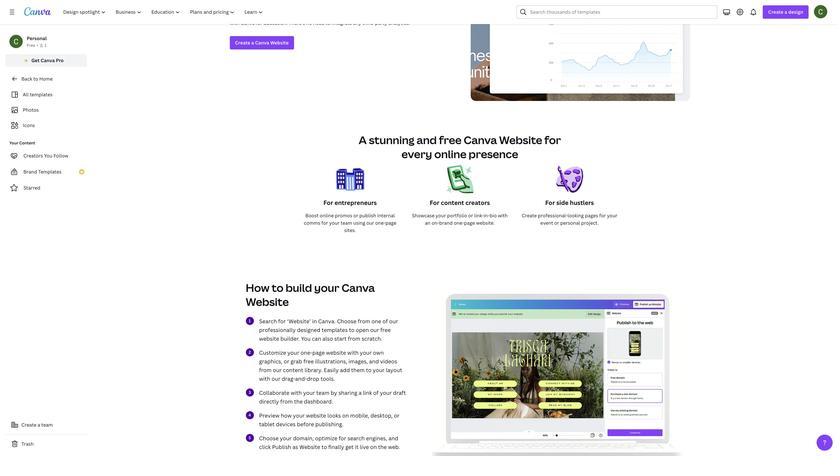 Task type: vqa. For each thing, say whether or not it's contained in the screenshot.
"or" within the Preview how your website looks on mobile, desktop, or tablet devices before publishing.
yes



Task type: locate. For each thing, give the bounding box(es) containing it.
2 vertical spatial the
[[379, 444, 387, 451]]

or left grab
[[284, 358, 290, 366]]

your up before
[[293, 413, 305, 420]]

a left design
[[785, 9, 788, 15]]

canva.
[[318, 318, 336, 326]]

0 horizontal spatial page
[[313, 350, 325, 357]]

1 horizontal spatial for
[[430, 199, 440, 207]]

2 horizontal spatial team
[[341, 220, 353, 226]]

from inside canva's website insights lets you know what's working and takes the guesswork out of future creative decisions. track traffic and engagement right from canva with canva pro or for teachers with canva for education. there's no need to integrate any third-party analytics.
[[351, 12, 362, 19]]

content
[[19, 140, 35, 146]]

0 vertical spatial of
[[418, 5, 423, 11]]

no
[[307, 20, 312, 26]]

on right looks
[[343, 413, 349, 420]]

draft
[[393, 390, 406, 397]]

to left open
[[349, 327, 355, 334]]

web.
[[388, 444, 400, 451]]

0 vertical spatial pro
[[404, 12, 412, 19]]

1 horizontal spatial you
[[301, 336, 311, 343]]

1 vertical spatial content
[[283, 367, 304, 374]]

project.
[[582, 220, 599, 226]]

create up trash
[[21, 422, 36, 429]]

1 horizontal spatial online
[[435, 147, 467, 161]]

0 vertical spatial website
[[259, 336, 279, 343]]

1 horizontal spatial content
[[441, 199, 465, 207]]

canva's website insights lets you know what's working and takes the guesswork out of future creative decisions. track traffic and engagement right from canva with canva pro or for teachers with canva for education. there's no need to integrate any third-party analytics.
[[230, 5, 447, 26]]

of right out
[[418, 5, 423, 11]]

your inside preview how your website looks on mobile, desktop, or tablet devices before publishing.
[[293, 413, 305, 420]]

a inside button
[[38, 422, 40, 429]]

1 vertical spatial pro
[[56, 57, 64, 64]]

to right them
[[366, 367, 372, 374]]

you down the designed
[[301, 336, 311, 343]]

with up collaborate
[[259, 376, 271, 383]]

or
[[413, 12, 418, 19], [354, 213, 359, 219], [469, 213, 474, 219], [555, 220, 560, 226], [284, 358, 290, 366], [394, 413, 400, 420]]

online up for content creators image
[[435, 147, 467, 161]]

your right pages
[[608, 213, 618, 219]]

build
[[286, 281, 312, 295]]

page inside customize your one-page website with your own graphics, or grab free illustrations, images, and videos from our content library. easily add them to your layout with our drag-and-drop tools.
[[313, 350, 325, 357]]

decisions.
[[249, 12, 272, 19]]

your right build
[[315, 281, 340, 295]]

with up images,
[[348, 350, 359, 357]]

customize
[[259, 350, 286, 357]]

you
[[44, 153, 52, 159], [301, 336, 311, 343]]

2 horizontal spatial for
[[546, 199, 555, 207]]

open
[[356, 327, 369, 334]]

one- inside boost online promos or publish internal comms for your team using our one-page sites.
[[376, 220, 386, 226]]

create a design
[[769, 9, 804, 15]]

right
[[339, 12, 350, 19]]

professionally
[[259, 327, 296, 334]]

using
[[354, 220, 366, 226]]

brand
[[440, 220, 453, 226]]

2 vertical spatial website
[[306, 413, 326, 420]]

designed
[[297, 327, 321, 334]]

integrate
[[332, 20, 352, 26]]

create left design
[[769, 9, 784, 15]]

from down open
[[348, 336, 361, 343]]

0 horizontal spatial pro
[[56, 57, 64, 64]]

0 horizontal spatial content
[[283, 367, 304, 374]]

also
[[323, 336, 333, 343]]

search
[[259, 318, 277, 326]]

0 vertical spatial team
[[341, 220, 353, 226]]

0 horizontal spatial on
[[343, 413, 349, 420]]

website.
[[477, 220, 495, 226]]

sharing
[[339, 390, 358, 397]]

3 for from the left
[[546, 199, 555, 207]]

personal
[[561, 220, 581, 226]]

1 vertical spatial website
[[326, 350, 346, 357]]

your up the brand
[[436, 213, 446, 219]]

brand templates link
[[5, 165, 87, 179]]

your inside boost online promos or publish internal comms for your team using our one-page sites.
[[330, 220, 340, 226]]

of right link
[[374, 390, 379, 397]]

one- inside "showcase your portfolio or link-in-bio with an on-brand one-page website."
[[454, 220, 465, 226]]

1 horizontal spatial free
[[381, 327, 391, 334]]

one
[[372, 318, 382, 326]]

1 horizontal spatial page
[[386, 220, 397, 226]]

for inside boost online promos or publish internal comms for your team using our one-page sites.
[[322, 220, 328, 226]]

1 vertical spatial free
[[381, 327, 391, 334]]

the down engines,
[[379, 444, 387, 451]]

for left entrepreneurs
[[324, 199, 333, 207]]

pro down out
[[404, 12, 412, 19]]

own
[[373, 350, 384, 357]]

website inside customize your one-page website with your own graphics, or grab free illustrations, images, and videos from our content library. easily add them to your layout with our drag-and-drop tools.
[[326, 350, 346, 357]]

2 horizontal spatial free
[[439, 133, 462, 147]]

from
[[351, 12, 362, 19], [358, 318, 371, 326], [348, 336, 361, 343], [259, 367, 272, 374], [281, 399, 293, 406]]

to right "how"
[[272, 281, 284, 295]]

create professional-looking pages for your event or personal project.
[[522, 213, 618, 226]]

them
[[352, 367, 365, 374]]

a for design
[[785, 9, 788, 15]]

our right one
[[390, 318, 398, 326]]

one- down "portfolio"
[[454, 220, 465, 226]]

the left dashboard.
[[294, 399, 303, 406]]

or right desktop,
[[394, 413, 400, 420]]

our
[[367, 220, 374, 226], [390, 318, 398, 326], [371, 327, 379, 334], [273, 367, 282, 374], [272, 376, 281, 383]]

1 vertical spatial the
[[294, 399, 303, 406]]

1 vertical spatial team
[[317, 390, 330, 397]]

free inside customize your one-page website with your own graphics, or grab free illustrations, images, and videos from our content library. easily add them to your layout with our drag-and-drop tools.
[[304, 358, 314, 366]]

0 horizontal spatial online
[[320, 213, 334, 219]]

to
[[326, 20, 331, 26], [33, 76, 38, 82], [272, 281, 284, 295], [349, 327, 355, 334], [366, 367, 372, 374], [322, 444, 327, 451]]

online inside a stunning and free canva website for every online presence
[[435, 147, 467, 161]]

or inside "showcase your portfolio or link-in-bio with an on-brand one-page website."
[[469, 213, 474, 219]]

1 horizontal spatial pro
[[404, 12, 412, 19]]

from inside "collaborate with your team by sharing a link of your draft directly from the dashboard."
[[281, 399, 293, 406]]

for for for side hustlers
[[546, 199, 555, 207]]

for for for content creators
[[430, 199, 440, 207]]

0 horizontal spatial free
[[304, 358, 314, 366]]

1 vertical spatial you
[[301, 336, 311, 343]]

templates inside search for 'website' in canva. choose from one of our professionally designed templates to open our free website builder. you can also start from scratch.
[[322, 327, 348, 334]]

for up showcase at the top
[[430, 199, 440, 207]]

website inside canva's website insights lets you know what's working and takes the guesswork out of future creative decisions. track traffic and engagement right from canva with canva pro or for teachers with canva for education. there's no need to integrate any third-party analytics.
[[248, 5, 267, 11]]

'website'
[[287, 318, 311, 326]]

guesswork
[[384, 5, 408, 11]]

of inside search for 'website' in canva. choose from one of our professionally designed templates to open our free website builder. you can also start from scratch.
[[383, 318, 388, 326]]

a left link
[[359, 390, 362, 397]]

canva's
[[230, 5, 247, 11]]

1 vertical spatial online
[[320, 213, 334, 219]]

page
[[386, 220, 397, 226], [465, 220, 475, 226], [313, 350, 325, 357]]

1 horizontal spatial on
[[371, 444, 377, 451]]

for content creators image
[[446, 165, 474, 199]]

a for canva
[[252, 40, 254, 46]]

all templates
[[23, 91, 53, 98]]

with right bio
[[498, 213, 508, 219]]

1 vertical spatial on
[[371, 444, 377, 451]]

of right one
[[383, 318, 388, 326]]

our down graphics,
[[273, 367, 282, 374]]

back to home link
[[5, 72, 87, 86]]

for inside search for 'website' in canva. choose from one of our professionally designed templates to open our free website builder. you can also start from scratch.
[[278, 318, 286, 326]]

1 vertical spatial templates
[[322, 327, 348, 334]]

templates right all
[[30, 91, 53, 98]]

desktop,
[[371, 413, 393, 420]]

content
[[441, 199, 465, 207], [283, 367, 304, 374]]

from down graphics,
[[259, 367, 272, 374]]

1 horizontal spatial one-
[[376, 220, 386, 226]]

of for our
[[383, 318, 388, 326]]

online right the boost
[[320, 213, 334, 219]]

link-
[[475, 213, 484, 219]]

search
[[348, 435, 365, 443]]

1 horizontal spatial choose
[[337, 318, 357, 326]]

or down professional-
[[555, 220, 560, 226]]

for entrepreneurs image
[[336, 165, 365, 199]]

portfolio
[[448, 213, 468, 219]]

page down can
[[313, 350, 325, 357]]

how to build your canva website
[[246, 281, 375, 309]]

page down link-
[[465, 220, 475, 226]]

to inside canva's website insights lets you know what's working and takes the guesswork out of future creative decisions. track traffic and engagement right from canva with canva pro or for teachers with canva for education. there's no need to integrate any third-party analytics.
[[326, 20, 331, 26]]

or down out
[[413, 12, 418, 19]]

to inside search for 'website' in canva. choose from one of our professionally designed templates to open our free website builder. you can also start from scratch.
[[349, 327, 355, 334]]

your inside choose your domain, optimize for search engines, and click publish as website to finally get it live on the web.
[[280, 435, 292, 443]]

starred
[[23, 185, 40, 191]]

team up dashboard.
[[317, 390, 330, 397]]

1 horizontal spatial templates
[[322, 327, 348, 334]]

templates
[[30, 91, 53, 98], [322, 327, 348, 334]]

looking
[[568, 213, 584, 219]]

from inside customize your one-page website with your own graphics, or grab free illustrations, images, and videos from our content library. easily add them to your layout with our drag-and-drop tools.
[[259, 367, 272, 374]]

pro up back to home link
[[56, 57, 64, 64]]

2 horizontal spatial one-
[[454, 220, 465, 226]]

of inside "collaborate with your team by sharing a link of your draft directly from the dashboard."
[[374, 390, 379, 397]]

for inside a stunning and free canva website for every online presence
[[545, 133, 562, 147]]

0 horizontal spatial choose
[[259, 435, 279, 443]]

2 vertical spatial free
[[304, 358, 314, 366]]

showcase
[[412, 213, 435, 219]]

collaborate with your team by sharing a link of your draft directly from the dashboard.
[[259, 390, 406, 406]]

choose inside choose your domain, optimize for search engines, and click publish as website to finally get it live on the web.
[[259, 435, 279, 443]]

with inside "collaborate with your team by sharing a link of your draft directly from the dashboard."
[[291, 390, 302, 397]]

for
[[324, 199, 333, 207], [430, 199, 440, 207], [546, 199, 555, 207]]

or inside canva's website insights lets you know what's working and takes the guesswork out of future creative decisions. track traffic and engagement right from canva with canva pro or for teachers with canva for education. there's no need to integrate any third-party analytics.
[[413, 12, 418, 19]]

website down professionally
[[259, 336, 279, 343]]

search for 'website' in canva. choose from one of our professionally designed templates to open our free website builder. you can also start from scratch.
[[259, 318, 398, 343]]

page inside "showcase your portfolio or link-in-bio with an on-brand one-page website."
[[465, 220, 475, 226]]

0 vertical spatial online
[[435, 147, 467, 161]]

website inside search for 'website' in canva. choose from one of our professionally designed templates to open our free website builder. you can also start from scratch.
[[259, 336, 279, 343]]

None search field
[[517, 5, 718, 19]]

create a team
[[21, 422, 53, 429]]

design
[[789, 9, 804, 15]]

2 horizontal spatial of
[[418, 5, 423, 11]]

choose up open
[[337, 318, 357, 326]]

create for create a team
[[21, 422, 36, 429]]

bio
[[490, 213, 497, 219]]

for side hustlers image
[[556, 165, 584, 199]]

the right takes at the top of page
[[376, 5, 383, 11]]

our down publish
[[367, 220, 374, 226]]

Search search field
[[531, 6, 714, 18]]

with inside "showcase your portfolio or link-in-bio with an on-brand one-page website."
[[498, 213, 508, 219]]

content up "portfolio"
[[441, 199, 465, 207]]

2 for from the left
[[430, 199, 440, 207]]

create inside dropdown button
[[769, 9, 784, 15]]

and inside customize your one-page website with your own graphics, or grab free illustrations, images, and videos from our content library. easily add them to your layout with our drag-and-drop tools.
[[369, 358, 379, 366]]

the
[[376, 5, 383, 11], [294, 399, 303, 406], [379, 444, 387, 451]]

website up the illustrations,
[[326, 350, 346, 357]]

your down 'promos'
[[330, 220, 340, 226]]

one- down internal
[[376, 220, 386, 226]]

create
[[769, 9, 784, 15], [235, 40, 250, 46], [522, 213, 537, 219], [21, 422, 36, 429]]

choose inside search for 'website' in canva. choose from one of our professionally designed templates to open our free website builder. you can also start from scratch.
[[337, 318, 357, 326]]

pages
[[586, 213, 599, 219]]

entrepreneurs
[[335, 199, 377, 207]]

templates up start on the left of the page
[[322, 327, 348, 334]]

mobile,
[[351, 413, 370, 420]]

your content
[[9, 140, 35, 146]]

create left professional-
[[522, 213, 537, 219]]

1 for from the left
[[324, 199, 333, 207]]

with down and-
[[291, 390, 302, 397]]

0 vertical spatial the
[[376, 5, 383, 11]]

create inside button
[[21, 422, 36, 429]]

your up images,
[[360, 350, 372, 357]]

for entrepreneurs
[[324, 199, 377, 207]]

analytics.
[[389, 20, 410, 26]]

0 horizontal spatial templates
[[30, 91, 53, 98]]

0 horizontal spatial for
[[324, 199, 333, 207]]

team down 'promos'
[[341, 220, 353, 226]]

team inside button
[[41, 422, 53, 429]]

to down engagement
[[326, 20, 331, 26]]

or up using
[[354, 213, 359, 219]]

0 vertical spatial free
[[439, 133, 462, 147]]

your up the publish
[[280, 435, 292, 443]]

choose up click
[[259, 435, 279, 443]]

0 vertical spatial on
[[343, 413, 349, 420]]

2 vertical spatial of
[[374, 390, 379, 397]]

website inside a stunning and free canva website for every online presence
[[500, 133, 543, 147]]

to down optimize
[[322, 444, 327, 451]]

a down the 'decisions.'
[[252, 40, 254, 46]]

photos
[[23, 107, 39, 113]]

creators you follow link
[[5, 149, 87, 163]]

videos
[[381, 358, 398, 366]]

2 vertical spatial team
[[41, 422, 53, 429]]

on inside preview how your website looks on mobile, desktop, or tablet devices before publishing.
[[343, 413, 349, 420]]

one- up grab
[[301, 350, 313, 357]]

hustlers
[[570, 199, 595, 207]]

from up "how"
[[281, 399, 293, 406]]

create a design button
[[764, 5, 809, 19]]

a up trash link
[[38, 422, 40, 429]]

create a team button
[[5, 419, 87, 432]]

content down grab
[[283, 367, 304, 374]]

website
[[259, 336, 279, 343], [326, 350, 346, 357], [306, 413, 326, 420]]

create inside create professional-looking pages for your event or personal project.
[[522, 213, 537, 219]]

all templates link
[[9, 88, 83, 101]]

or inside preview how your website looks on mobile, desktop, or tablet devices before publishing.
[[394, 413, 400, 420]]

your up dashboard.
[[303, 390, 315, 397]]

get canva pro button
[[5, 54, 87, 67]]

pro
[[404, 12, 412, 19], [56, 57, 64, 64]]

and inside a stunning and free canva website for every online presence
[[417, 133, 437, 147]]

from up any
[[351, 12, 362, 19]]

for left side
[[546, 199, 555, 207]]

create down creative
[[235, 40, 250, 46]]

1 vertical spatial choose
[[259, 435, 279, 443]]

1 horizontal spatial team
[[317, 390, 330, 397]]

a inside dropdown button
[[785, 9, 788, 15]]

team inside "collaborate with your team by sharing a link of your draft directly from the dashboard."
[[317, 390, 330, 397]]

back to home
[[21, 76, 53, 82]]

of inside canva's website insights lets you know what's working and takes the guesswork out of future creative decisions. track traffic and engagement right from canva with canva pro or for teachers with canva for education. there's no need to integrate any third-party analytics.
[[418, 5, 423, 11]]

on right live
[[371, 444, 377, 451]]

website up before
[[306, 413, 326, 420]]

choose
[[337, 318, 357, 326], [259, 435, 279, 443]]

0 vertical spatial you
[[44, 153, 52, 159]]

2 horizontal spatial page
[[465, 220, 475, 226]]

you left follow
[[44, 153, 52, 159]]

0 vertical spatial choose
[[337, 318, 357, 326]]

to right back
[[33, 76, 38, 82]]

free inside search for 'website' in canva. choose from one of our professionally designed templates to open our free website builder. you can also start from scratch.
[[381, 327, 391, 334]]

1 vertical spatial of
[[383, 318, 388, 326]]

0 vertical spatial templates
[[30, 91, 53, 98]]

from up open
[[358, 318, 371, 326]]

drag-
[[282, 376, 295, 383]]

0 horizontal spatial one-
[[301, 350, 313, 357]]

with up party
[[378, 12, 388, 19]]

page down internal
[[386, 220, 397, 226]]

or left link-
[[469, 213, 474, 219]]

team up trash link
[[41, 422, 53, 429]]

0 horizontal spatial of
[[374, 390, 379, 397]]

and inside choose your domain, optimize for search engines, and click publish as website to finally get it live on the web.
[[389, 435, 399, 443]]

1 horizontal spatial of
[[383, 318, 388, 326]]

0 horizontal spatial team
[[41, 422, 53, 429]]

1
[[44, 43, 47, 48]]



Task type: describe. For each thing, give the bounding box(es) containing it.
pro inside canva's website insights lets you know what's working and takes the guesswork out of future creative decisions. track traffic and engagement right from canva with canva pro or for teachers with canva for education. there's no need to integrate any third-party analytics.
[[404, 12, 412, 19]]

pro inside 'button'
[[56, 57, 64, 64]]

for inside choose your domain, optimize for search engines, and click publish as website to finally get it live on the web.
[[339, 435, 347, 443]]

every
[[402, 147, 433, 161]]

follow
[[54, 153, 68, 159]]

boost online promos or publish internal comms for your team using our one-page sites.
[[304, 213, 397, 234]]

promos
[[335, 213, 353, 219]]

party
[[375, 20, 388, 26]]

and-
[[295, 376, 307, 383]]

lets
[[287, 5, 295, 11]]

preview
[[259, 413, 280, 420]]

publish
[[360, 213, 377, 219]]

by
[[331, 390, 337, 397]]

create for create a design
[[769, 9, 784, 15]]

for inside create professional-looking pages for your event or personal project.
[[600, 213, 607, 219]]

tools.
[[321, 376, 335, 383]]

insights
[[268, 5, 285, 11]]

0 vertical spatial content
[[441, 199, 465, 207]]

start
[[335, 336, 347, 343]]

looks
[[328, 413, 341, 420]]

get
[[346, 444, 354, 451]]

illustrations,
[[315, 358, 348, 366]]

trash
[[21, 441, 34, 448]]

publishing.
[[316, 421, 344, 429]]

website inside choose your domain, optimize for search engines, and click publish as website to finally get it live on the web.
[[300, 444, 320, 451]]

tablet
[[259, 421, 275, 429]]

working
[[334, 5, 352, 11]]

to inside how to build your canva website
[[272, 281, 284, 295]]

for side hustlers
[[546, 199, 595, 207]]

need
[[313, 20, 325, 26]]

or inside customize your one-page website with your own graphics, or grab free illustrations, images, and videos from our content library. easily add them to your layout with our drag-and-drop tools.
[[284, 358, 290, 366]]

add
[[340, 367, 350, 374]]

the inside choose your domain, optimize for search engines, and click publish as website to finally get it live on the web.
[[379, 444, 387, 451]]

as
[[293, 444, 298, 451]]

choose your domain, optimize for search engines, and click publish as website to finally get it live on the web.
[[259, 435, 400, 451]]

home
[[39, 76, 53, 82]]

free inside a stunning and free canva website for every online presence
[[439, 133, 462, 147]]

the inside canva's website insights lets you know what's working and takes the guesswork out of future creative decisions. track traffic and engagement right from canva with canva pro or for teachers with canva for education. there's no need to integrate any third-party analytics.
[[376, 5, 383, 11]]

on inside choose your domain, optimize for search engines, and click publish as website to finally get it live on the web.
[[371, 444, 377, 451]]

creative
[[230, 12, 248, 19]]

icons link
[[9, 119, 83, 132]]

how to build your canva website image
[[431, 294, 685, 457]]

page inside boost online promos or publish internal comms for your team using our one-page sites.
[[386, 220, 397, 226]]

our left drag-
[[272, 376, 281, 383]]

on-
[[432, 220, 440, 226]]

how
[[246, 281, 270, 295]]

or inside create professional-looking pages for your event or personal project.
[[555, 220, 560, 226]]

scratch.
[[362, 336, 383, 343]]

photos link
[[9, 104, 83, 117]]

dashboard.
[[304, 399, 333, 406]]

library.
[[305, 367, 323, 374]]

our inside boost online promos or publish internal comms for your team using our one-page sites.
[[367, 220, 374, 226]]

a inside "collaborate with your team by sharing a link of your draft directly from the dashboard."
[[359, 390, 362, 397]]

images,
[[349, 358, 368, 366]]

brand templates
[[23, 169, 62, 175]]

with down creative
[[230, 20, 240, 26]]

online inside boost online promos or publish internal comms for your team using our one-page sites.
[[320, 213, 334, 219]]

your inside create professional-looking pages for your event or personal project.
[[608, 213, 618, 219]]

to inside choose your domain, optimize for search engines, and click publish as website to finally get it live on the web.
[[322, 444, 327, 451]]

it
[[355, 444, 359, 451]]

create a canva website
[[235, 40, 289, 46]]

of for your
[[374, 390, 379, 397]]

your left 'draft'
[[380, 390, 392, 397]]

our down one
[[371, 327, 379, 334]]

side
[[557, 199, 569, 207]]

education.
[[264, 20, 288, 26]]

professional-
[[538, 213, 568, 219]]

to inside customize your one-page website with your own graphics, or grab free illustrations, images, and videos from our content library. easily add them to your layout with our drag-and-drop tools.
[[366, 367, 372, 374]]

layout
[[386, 367, 403, 374]]

top level navigation element
[[59, 5, 269, 19]]

your inside "showcase your portfolio or link-in-bio with an on-brand one-page website."
[[436, 213, 446, 219]]

presence
[[469, 147, 519, 161]]

easily
[[324, 367, 339, 374]]

trash link
[[5, 438, 87, 451]]

or inside boost online promos or publish internal comms for your team using our one-page sites.
[[354, 213, 359, 219]]

your down videos
[[373, 367, 385, 374]]

you inside search for 'website' in canva. choose from one of our professionally designed templates to open our free website builder. you can also start from scratch.
[[301, 336, 311, 343]]

your
[[9, 140, 18, 146]]

a for team
[[38, 422, 40, 429]]

comms
[[304, 220, 321, 226]]

what's
[[319, 5, 333, 11]]

templates
[[38, 169, 62, 175]]

showcase your portfolio or link-in-bio with an on-brand one-page website.
[[412, 213, 508, 226]]

one- inside customize your one-page website with your own graphics, or grab free illustrations, images, and videos from our content library. easily add them to your layout with our drag-and-drop tools.
[[301, 350, 313, 357]]

starred link
[[5, 182, 87, 195]]

your up grab
[[288, 350, 300, 357]]

graphics,
[[259, 358, 283, 366]]

create a canva website link
[[230, 36, 294, 50]]

a stunning and free canva website for every online presence
[[359, 133, 562, 161]]

before
[[297, 421, 314, 429]]

back
[[21, 76, 32, 82]]

in
[[312, 318, 317, 326]]

your inside how to build your canva website
[[315, 281, 340, 295]]

internal
[[378, 213, 395, 219]]

canva inside a stunning and free canva website for every online presence
[[464, 133, 497, 147]]

canva inside 'button'
[[41, 57, 55, 64]]

get canva pro
[[31, 57, 64, 64]]

canva inside how to build your canva website
[[342, 281, 375, 295]]

all
[[23, 91, 29, 98]]

the inside "collaborate with your team by sharing a link of your draft directly from the dashboard."
[[294, 399, 303, 406]]

live
[[360, 444, 369, 451]]

how
[[281, 413, 292, 420]]

free •
[[27, 43, 38, 48]]

in-
[[484, 213, 490, 219]]

0 horizontal spatial you
[[44, 153, 52, 159]]

teachers
[[427, 12, 447, 19]]

create for create professional-looking pages for your event or personal project.
[[522, 213, 537, 219]]

optimize
[[315, 435, 338, 443]]

domain,
[[293, 435, 314, 443]]

create for create a canva website
[[235, 40, 250, 46]]

preview how your website looks on mobile, desktop, or tablet devices before publishing.
[[259, 413, 400, 429]]

creators
[[23, 153, 43, 159]]

content inside customize your one-page website with your own graphics, or grab free illustrations, images, and videos from our content library. easily add them to your layout with our drag-and-drop tools.
[[283, 367, 304, 374]]

team inside boost online promos or publish internal comms for your team using our one-page sites.
[[341, 220, 353, 226]]

third-
[[363, 20, 375, 26]]

icons
[[23, 122, 35, 129]]

event
[[541, 220, 554, 226]]

website inside how to build your canva website
[[246, 295, 289, 309]]

future
[[424, 5, 438, 11]]

free
[[27, 43, 35, 48]]

creators you follow
[[23, 153, 68, 159]]

engines,
[[366, 435, 388, 443]]

track
[[273, 12, 285, 19]]

christina overa image
[[815, 5, 828, 18]]

for for for entrepreneurs
[[324, 199, 333, 207]]

website inside preview how your website looks on mobile, desktop, or tablet devices before publishing.
[[306, 413, 326, 420]]

there's
[[289, 20, 305, 26]]



